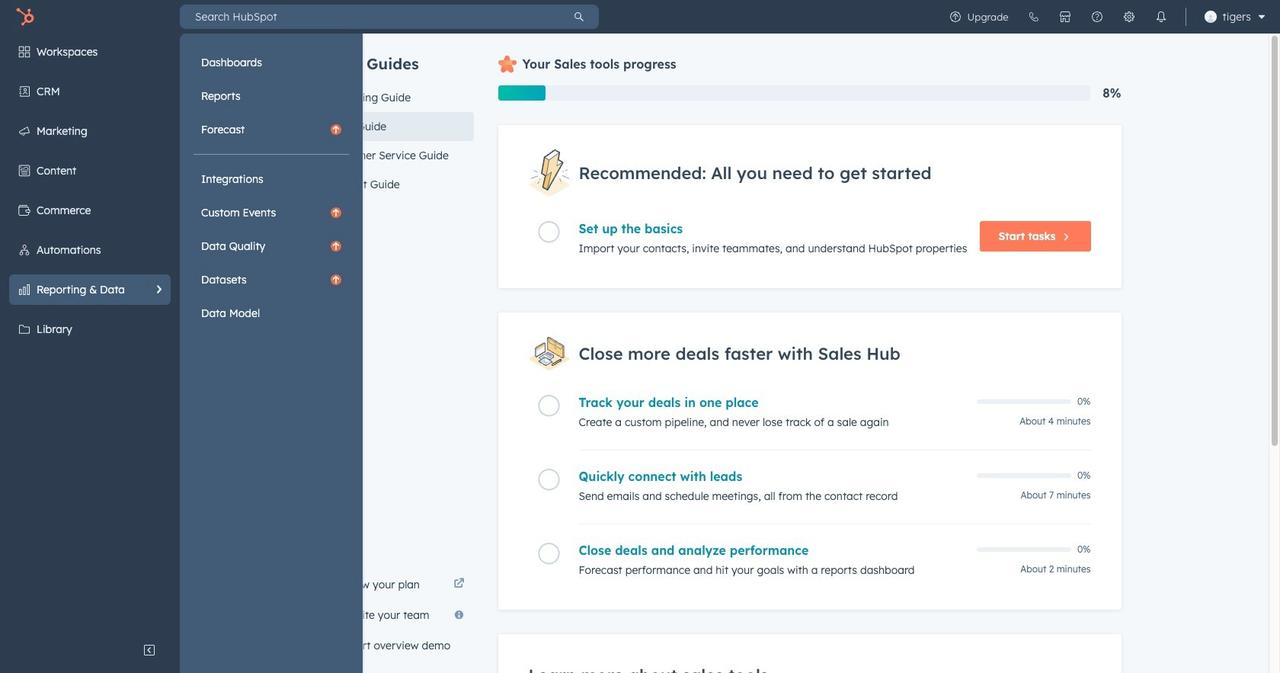 Task type: describe. For each thing, give the bounding box(es) containing it.
settings image
[[1123, 11, 1135, 23]]

link opens in a new window image
[[454, 579, 465, 590]]

howard n/a image
[[1205, 11, 1217, 23]]

user guides element
[[318, 34, 474, 199]]

marketplaces image
[[1059, 11, 1071, 23]]

Search HubSpot search field
[[180, 5, 559, 29]]



Task type: vqa. For each thing, say whether or not it's contained in the screenshot.
user
no



Task type: locate. For each thing, give the bounding box(es) containing it.
progress bar
[[498, 85, 546, 101]]

notifications image
[[1155, 11, 1167, 23]]

help image
[[1091, 11, 1103, 23]]

link opens in a new window image
[[454, 575, 465, 594]]

menu
[[939, 0, 1271, 34], [0, 34, 363, 673], [194, 47, 349, 329]]



